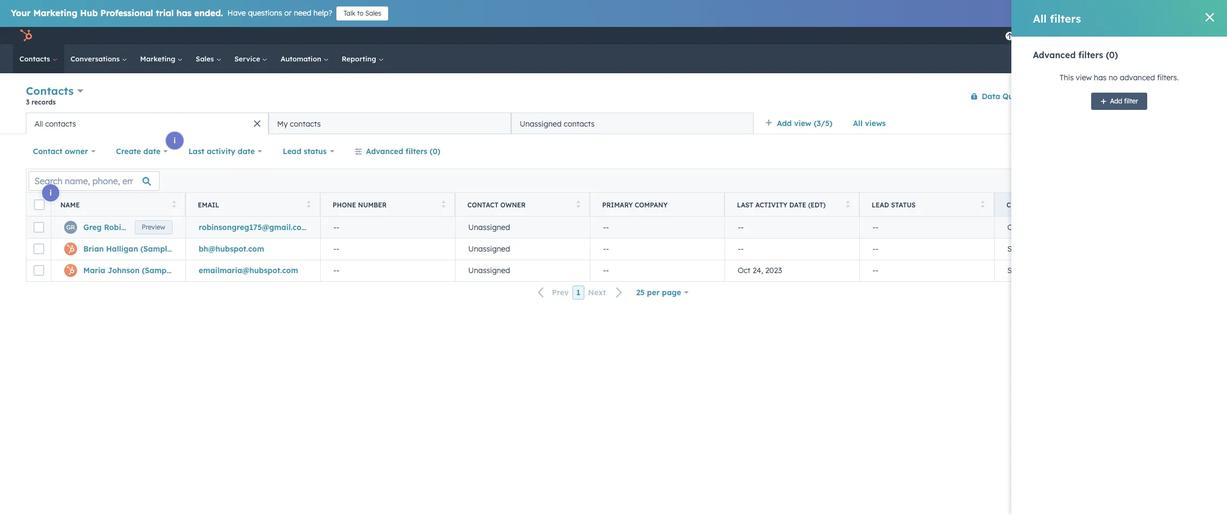 Task type: vqa. For each thing, say whether or not it's contained in the screenshot.
All contacts
yes



Task type: locate. For each thing, give the bounding box(es) containing it.
0 vertical spatial oct 24, 2023
[[1008, 223, 1053, 232]]

marketing inside 'link'
[[140, 54, 178, 63]]

1 horizontal spatial sales
[[366, 9, 382, 17]]

view
[[1077, 73, 1093, 83], [795, 119, 812, 128]]

0 horizontal spatial last
[[189, 147, 205, 156]]

contact)
[[174, 244, 206, 254], [175, 266, 208, 276]]

(0)
[[1107, 50, 1119, 60], [430, 147, 441, 156]]

last activity date button
[[182, 141, 269, 162]]

-- button
[[320, 217, 455, 238], [860, 217, 995, 238], [320, 238, 455, 260], [860, 238, 995, 260], [320, 260, 455, 282], [860, 260, 995, 282]]

1 horizontal spatial oct
[[1008, 223, 1021, 232]]

all contacts
[[35, 119, 76, 129]]

2 horizontal spatial all
[[1034, 12, 1047, 25]]

0 vertical spatial i button
[[1083, 97, 1101, 114]]

2 21, from the top
[[1024, 266, 1033, 276]]

create inside button
[[1148, 92, 1168, 100]]

0 horizontal spatial has
[[177, 8, 192, 18]]

Search name, phone, email addresses, or company search field
[[29, 171, 160, 191]]

filter
[[1125, 97, 1139, 105]]

1 vertical spatial add
[[777, 119, 792, 128]]

contacts for all contacts
[[45, 119, 76, 129]]

lead status
[[283, 147, 327, 156]]

0 horizontal spatial contact
[[33, 147, 63, 156]]

2 horizontal spatial create
[[1148, 92, 1168, 100]]

date down all contacts button
[[143, 147, 161, 156]]

(sample down "brian halligan (sample contact)" link
[[142, 266, 173, 276]]

3 press to sort. element from the left
[[442, 200, 446, 210]]

0 vertical spatial i
[[1091, 100, 1093, 110]]

1 horizontal spatial contact owner
[[468, 201, 526, 209]]

0 horizontal spatial lead
[[283, 147, 302, 156]]

sales
[[366, 9, 382, 17], [196, 54, 216, 63]]

sales right to
[[366, 9, 382, 17]]

21, for oct 24, 2023
[[1024, 266, 1033, 276]]

greg
[[83, 223, 102, 232]]

2 (edt) from the left
[[1053, 201, 1071, 209]]

0 horizontal spatial view
[[795, 119, 812, 128]]

filters down the my contacts "button"
[[406, 147, 428, 156]]

marketplaces button
[[1079, 27, 1102, 44]]

1 horizontal spatial advanced
[[1034, 50, 1077, 60]]

settings image
[[1126, 32, 1136, 41]]

all up the upgrade
[[1034, 12, 1047, 25]]

contacts inside button
[[45, 119, 76, 129]]

contacts
[[45, 119, 76, 129], [290, 119, 321, 129], [564, 119, 595, 129]]

1 (edt) from the left
[[809, 201, 826, 209]]

add inside button
[[1111, 97, 1123, 105]]

1 vertical spatial advanced filters (0)
[[366, 147, 441, 156]]

1 vertical spatial contact
[[468, 201, 499, 209]]

company
[[635, 201, 668, 209]]

2 vertical spatial i button
[[42, 185, 59, 202]]

last left activity
[[738, 201, 754, 209]]

unassigned for robinsongreg175@gmail.com
[[469, 223, 511, 232]]

have
[[228, 8, 246, 18]]

1 horizontal spatial date
[[238, 147, 255, 156]]

(edt)
[[809, 201, 826, 209], [1053, 201, 1071, 209]]

marketing left hub
[[33, 8, 77, 18]]

advanced down the my contacts "button"
[[366, 147, 404, 156]]

2 vertical spatial i
[[50, 188, 52, 198]]

i button left name
[[42, 185, 59, 202]]

upgrade image
[[1006, 32, 1015, 42]]

add left (3/5)
[[777, 119, 792, 128]]

1 horizontal spatial has
[[1095, 73, 1107, 83]]

professional
[[100, 8, 153, 18]]

contacts right my on the top left of page
[[290, 119, 321, 129]]

2 press to sort. image from the left
[[307, 200, 311, 208]]

contacts inside "button"
[[290, 119, 321, 129]]

1 vertical spatial i
[[174, 136, 176, 146]]

advanced down calling icon
[[1034, 50, 1077, 60]]

0 vertical spatial (sample
[[140, 244, 172, 254]]

advanced filters (0) down the my contacts "button"
[[366, 147, 441, 156]]

all left views
[[854, 119, 863, 128]]

next
[[588, 288, 606, 298]]

date right "activity"
[[238, 147, 255, 156]]

date
[[790, 201, 807, 209], [1034, 201, 1051, 209]]

1 vertical spatial view
[[795, 119, 812, 128]]

1 sep from the top
[[1008, 244, 1022, 254]]

0 vertical spatial owner
[[65, 147, 88, 156]]

1 21, from the top
[[1024, 244, 1033, 254]]

25
[[637, 288, 645, 298]]

0 vertical spatial create
[[1148, 92, 1168, 100]]

or
[[284, 8, 292, 18]]

contact owner right press to sort. icon
[[468, 201, 526, 209]]

add filter button
[[1092, 93, 1148, 110]]

greg robinson
[[83, 223, 139, 232]]

contacts
[[19, 54, 52, 63], [26, 84, 74, 98]]

contact owner inside popup button
[[33, 147, 88, 156]]

1 horizontal spatial add
[[1111, 97, 1123, 105]]

help image
[[1108, 32, 1118, 42]]

4 press to sort. element from the left
[[576, 200, 581, 210]]

press to sort. element
[[172, 200, 176, 210], [307, 200, 311, 210], [442, 200, 446, 210], [576, 200, 581, 210], [846, 200, 850, 210], [981, 200, 985, 210]]

unassigned button
[[455, 217, 590, 238], [455, 238, 590, 260], [455, 260, 590, 282]]

unassigned button for bh@hubspot.com
[[455, 238, 590, 260]]

menu
[[998, 27, 1215, 44]]

(0) inside button
[[430, 147, 441, 156]]

0 vertical spatial contact owner
[[33, 147, 88, 156]]

contacts down records
[[45, 119, 76, 129]]

advanced
[[1034, 50, 1077, 60], [366, 147, 404, 156]]

0 horizontal spatial oct
[[738, 266, 751, 276]]

(sample down preview "button"
[[140, 244, 172, 254]]

contact down all contacts
[[33, 147, 63, 156]]

1 horizontal spatial i button
[[166, 132, 183, 149]]

no
[[1110, 73, 1118, 83]]

i left add filter
[[1091, 100, 1093, 110]]

menu item
[[1055, 27, 1057, 44]]

contacts inside contacts popup button
[[26, 84, 74, 98]]

1 horizontal spatial view
[[1077, 73, 1093, 83]]

all contacts button
[[26, 113, 269, 134]]

phone
[[333, 201, 356, 209]]

emailmaria@hubspot.com link
[[199, 266, 298, 276]]

view inside popup button
[[795, 119, 812, 128]]

0 vertical spatial filters
[[1051, 12, 1082, 25]]

data
[[982, 91, 1001, 101]]

all inside button
[[35, 119, 43, 129]]

marketing
[[33, 8, 77, 18], [140, 54, 178, 63]]

contacts inside button
[[564, 119, 595, 129]]

calling icon image
[[1063, 31, 1073, 41]]

advanced
[[1121, 73, 1156, 83]]

advanced filters (0)
[[1034, 50, 1119, 60], [366, 147, 441, 156]]

pagination navigation
[[532, 286, 630, 300]]

1 vertical spatial contact)
[[175, 266, 208, 276]]

status
[[304, 147, 327, 156]]

create date (edt)
[[1007, 201, 1071, 209]]

2 unassigned button from the top
[[455, 238, 590, 260]]

2 sep from the top
[[1008, 266, 1022, 276]]

0 vertical spatial 24,
[[1023, 223, 1034, 232]]

1 vertical spatial lead
[[872, 201, 890, 209]]

0 vertical spatial has
[[177, 8, 192, 18]]

has left the no
[[1095, 73, 1107, 83]]

1 press to sort. image from the left
[[172, 200, 176, 208]]

sep
[[1008, 244, 1022, 254], [1008, 266, 1022, 276]]

sep 21, 2023
[[1008, 244, 1052, 254], [1008, 266, 1052, 276]]

1 vertical spatial 21,
[[1024, 266, 1033, 276]]

2 vertical spatial create
[[1007, 201, 1032, 209]]

1 horizontal spatial all
[[854, 119, 863, 128]]

1 vertical spatial 24,
[[753, 266, 764, 276]]

2 sep 21, 2023 from the top
[[1008, 266, 1052, 276]]

import button
[[1092, 88, 1132, 105]]

1 horizontal spatial contact
[[468, 201, 499, 209]]

--
[[334, 223, 340, 232], [603, 223, 609, 232], [738, 223, 744, 232], [873, 223, 879, 232], [334, 244, 340, 254], [603, 244, 609, 254], [738, 244, 744, 254], [873, 244, 879, 254], [334, 266, 340, 276], [603, 266, 609, 276], [873, 266, 879, 276]]

lead
[[283, 147, 302, 156], [872, 201, 890, 209]]

0 horizontal spatial advanced
[[366, 147, 404, 156]]

create contact button
[[1138, 88, 1202, 105]]

contact
[[33, 147, 63, 156], [468, 201, 499, 209]]

talk to sales
[[344, 9, 382, 17]]

1 sep 21, 2023 from the top
[[1008, 244, 1052, 254]]

3 unassigned button from the top
[[455, 260, 590, 282]]

greg robinson image
[[1167, 31, 1177, 40]]

1 contacts from the left
[[45, 119, 76, 129]]

0 horizontal spatial owner
[[65, 147, 88, 156]]

contact owner down all contacts
[[33, 147, 88, 156]]

view left (3/5)
[[795, 119, 812, 128]]

contacts down "contacts" banner
[[564, 119, 595, 129]]

marketing down trial on the left top of the page
[[140, 54, 178, 63]]

2023 for robinsongreg175@gmail.com
[[1036, 223, 1053, 232]]

1 vertical spatial advanced
[[366, 147, 404, 156]]

all for all filters
[[1034, 12, 1047, 25]]

2 vertical spatial filters
[[406, 147, 428, 156]]

add for add filter
[[1111, 97, 1123, 105]]

1 date from the left
[[143, 147, 161, 156]]

press to sort. element for phone number
[[442, 200, 446, 210]]

contact owner
[[33, 147, 88, 156], [468, 201, 526, 209]]

i button right create date
[[166, 132, 183, 149]]

last left "activity"
[[189, 147, 205, 156]]

lead for lead status
[[283, 147, 302, 156]]

has right trial on the left top of the page
[[177, 8, 192, 18]]

1 horizontal spatial (edt)
[[1053, 201, 1071, 209]]

preview
[[142, 223, 165, 231]]

5 press to sort. element from the left
[[846, 200, 850, 210]]

2023
[[1036, 223, 1053, 232], [1035, 244, 1052, 254], [766, 266, 783, 276], [1035, 266, 1052, 276]]

0 horizontal spatial create
[[116, 147, 141, 156]]

last inside popup button
[[189, 147, 205, 156]]

unassigned
[[520, 119, 562, 129], [469, 223, 511, 232], [469, 244, 511, 254], [469, 266, 511, 276]]

0 horizontal spatial sales
[[196, 54, 216, 63]]

(0) down the my contacts "button"
[[430, 147, 441, 156]]

1 vertical spatial (0)
[[430, 147, 441, 156]]

i down all contacts button
[[174, 136, 176, 146]]

0 vertical spatial sales
[[366, 9, 382, 17]]

3 contacts from the left
[[564, 119, 595, 129]]

1 vertical spatial sep 21, 2023
[[1008, 266, 1052, 276]]

2 date from the left
[[238, 147, 255, 156]]

3 press to sort. image from the left
[[576, 200, 581, 208]]

contact inside popup button
[[33, 147, 63, 156]]

0 vertical spatial advanced filters (0)
[[1034, 50, 1119, 60]]

5 press to sort. image from the left
[[981, 200, 985, 208]]

1 vertical spatial contact owner
[[468, 201, 526, 209]]

1 horizontal spatial date
[[1034, 201, 1051, 209]]

6 press to sort. element from the left
[[981, 200, 985, 210]]

lead status
[[872, 201, 916, 209]]

4 press to sort. image from the left
[[846, 200, 850, 208]]

contacts up records
[[26, 84, 74, 98]]

press to sort. image for last activity date (edt)
[[846, 200, 850, 208]]

0 vertical spatial 21,
[[1024, 244, 1033, 254]]

maria johnson (sample contact)
[[83, 266, 208, 276]]

press to sort. image
[[172, 200, 176, 208], [307, 200, 311, 208], [576, 200, 581, 208], [846, 200, 850, 208], [981, 200, 985, 208]]

i down the contact owner popup button
[[50, 188, 52, 198]]

press to sort. element for email
[[307, 200, 311, 210]]

view right the this
[[1077, 73, 1093, 83]]

0 vertical spatial sep 21, 2023
[[1008, 244, 1052, 254]]

lead inside popup button
[[283, 147, 302, 156]]

need
[[294, 8, 312, 18]]

owner
[[65, 147, 88, 156], [501, 201, 526, 209]]

0 vertical spatial contact)
[[174, 244, 206, 254]]

1 vertical spatial owner
[[501, 201, 526, 209]]

0 horizontal spatial (edt)
[[809, 201, 826, 209]]

0 vertical spatial marketing
[[33, 8, 77, 18]]

0 vertical spatial advanced
[[1034, 50, 1077, 60]]

(0) down help image
[[1107, 50, 1119, 60]]

create inside popup button
[[116, 147, 141, 156]]

2 horizontal spatial i
[[1091, 100, 1093, 110]]

0 vertical spatial (0)
[[1107, 50, 1119, 60]]

contact right press to sort. icon
[[468, 201, 499, 209]]

1 vertical spatial sep
[[1008, 266, 1022, 276]]

21,
[[1024, 244, 1033, 254], [1024, 266, 1033, 276]]

all filters
[[1034, 12, 1082, 25]]

1 horizontal spatial lead
[[872, 201, 890, 209]]

0 horizontal spatial oct 24, 2023
[[738, 266, 783, 276]]

1 vertical spatial (sample
[[142, 266, 173, 276]]

oct
[[1008, 223, 1021, 232], [738, 266, 751, 276]]

0 vertical spatial lead
[[283, 147, 302, 156]]

1 horizontal spatial last
[[738, 201, 754, 209]]

add
[[1111, 97, 1123, 105], [777, 119, 792, 128]]

0 horizontal spatial advanced filters (0)
[[366, 147, 441, 156]]

unassigned for bh@hubspot.com
[[469, 244, 511, 254]]

create
[[1148, 92, 1168, 100], [116, 147, 141, 156], [1007, 201, 1032, 209]]

press to sort. image for lead status
[[981, 200, 985, 208]]

hubspot image
[[19, 29, 32, 42]]

1 horizontal spatial marketing
[[140, 54, 178, 63]]

sep 21, 2023 for --
[[1008, 244, 1052, 254]]

create for create date (edt)
[[1007, 201, 1032, 209]]

contacts for unassigned contacts
[[564, 119, 595, 129]]

1 unassigned button from the top
[[455, 217, 590, 238]]

0 vertical spatial last
[[189, 147, 205, 156]]

(3/5)
[[814, 119, 833, 128]]

0 vertical spatial add
[[1111, 97, 1123, 105]]

i button left import at the right top of the page
[[1083, 97, 1101, 114]]

filters down "marketplaces" image
[[1079, 50, 1104, 60]]

all views
[[854, 119, 887, 128]]

0 vertical spatial oct
[[1008, 223, 1021, 232]]

(sample for johnson
[[142, 266, 173, 276]]

1 vertical spatial last
[[738, 201, 754, 209]]

close image
[[1202, 9, 1211, 18], [1206, 13, 1215, 22]]

last for last activity date
[[189, 147, 205, 156]]

filters up calling icon popup button on the right top
[[1051, 12, 1082, 25]]

1 horizontal spatial create
[[1007, 201, 1032, 209]]

contacts down hubspot 'link' at top
[[19, 54, 52, 63]]

press to sort. element for last activity date (edt)
[[846, 200, 850, 210]]

hub
[[80, 8, 98, 18]]

-
[[334, 223, 337, 232], [337, 223, 340, 232], [603, 223, 606, 232], [606, 223, 609, 232], [738, 223, 741, 232], [741, 223, 744, 232], [873, 223, 876, 232], [876, 223, 879, 232], [334, 244, 337, 254], [337, 244, 340, 254], [603, 244, 606, 254], [606, 244, 609, 254], [738, 244, 741, 254], [741, 244, 744, 254], [873, 244, 876, 254], [876, 244, 879, 254], [334, 266, 337, 276], [337, 266, 340, 276], [603, 266, 606, 276], [606, 266, 609, 276], [873, 266, 876, 276], [876, 266, 879, 276]]

0 horizontal spatial date
[[143, 147, 161, 156]]

0 horizontal spatial all
[[35, 119, 43, 129]]

1 button
[[573, 286, 585, 300]]

1 vertical spatial create
[[116, 147, 141, 156]]

notifications image
[[1144, 32, 1154, 42]]

0 horizontal spatial contact owner
[[33, 147, 88, 156]]

2 press to sort. element from the left
[[307, 200, 311, 210]]

advanced filters (0) down calling icon
[[1034, 50, 1119, 60]]

sales left service
[[196, 54, 216, 63]]

preview button
[[135, 221, 172, 235]]

add inside popup button
[[777, 119, 792, 128]]

2 contacts from the left
[[290, 119, 321, 129]]

filters
[[1051, 12, 1082, 25], [1079, 50, 1104, 60], [406, 147, 428, 156]]

1 horizontal spatial 24,
[[1023, 223, 1034, 232]]

press to sort. image for contact owner
[[576, 200, 581, 208]]

1 vertical spatial marketing
[[140, 54, 178, 63]]

2023 for bh@hubspot.com
[[1035, 244, 1052, 254]]

2023 for emailmaria@hubspot.com
[[1035, 266, 1052, 276]]

maria johnson (sample contact) link
[[83, 266, 208, 276]]

(sample
[[140, 244, 172, 254], [142, 266, 173, 276]]

0 vertical spatial contact
[[33, 147, 63, 156]]

1 horizontal spatial i
[[174, 136, 176, 146]]

add left filter
[[1111, 97, 1123, 105]]

all down 3 records
[[35, 119, 43, 129]]

1 vertical spatial contacts
[[26, 84, 74, 98]]

prev
[[552, 288, 569, 298]]

0 horizontal spatial (0)
[[430, 147, 441, 156]]

0 horizontal spatial add
[[777, 119, 792, 128]]

0 vertical spatial view
[[1077, 73, 1093, 83]]

0 horizontal spatial contacts
[[45, 119, 76, 129]]



Task type: describe. For each thing, give the bounding box(es) containing it.
press to sort. image for email
[[307, 200, 311, 208]]

data quality
[[982, 91, 1031, 101]]

25 per page
[[637, 288, 682, 298]]

2 horizontal spatial i button
[[1083, 97, 1101, 114]]

advanced filters (0) inside button
[[366, 147, 441, 156]]

sep for --
[[1008, 244, 1022, 254]]

filters inside 'advanced filters (0)' button
[[406, 147, 428, 156]]

robinsongreg175@gmail.com link
[[199, 223, 309, 232]]

primary
[[603, 201, 633, 209]]

contact) for emailmaria@hubspot.com
[[175, 266, 208, 276]]

unassigned inside button
[[520, 119, 562, 129]]

primary company column header
[[590, 193, 726, 217]]

talk to sales button
[[337, 6, 389, 21]]

1 horizontal spatial oct 24, 2023
[[1008, 223, 1053, 232]]

unassigned for emailmaria@hubspot.com
[[469, 266, 511, 276]]

1
[[577, 288, 581, 298]]

add view (3/5)
[[777, 119, 833, 128]]

emailmaria@hubspot.com
[[199, 266, 298, 276]]

this
[[1061, 73, 1075, 83]]

johnson
[[108, 266, 140, 276]]

(sample for halligan
[[140, 244, 172, 254]]

halligan
[[106, 244, 138, 254]]

last for last activity date (edt)
[[738, 201, 754, 209]]

1 vertical spatial filters
[[1079, 50, 1104, 60]]

page
[[662, 288, 682, 298]]

add for add view (3/5)
[[777, 119, 792, 128]]

advanced inside button
[[366, 147, 404, 156]]

to
[[357, 9, 364, 17]]

owner inside popup button
[[65, 147, 88, 156]]

conversations link
[[64, 44, 134, 73]]

1 horizontal spatial (0)
[[1107, 50, 1119, 60]]

reporting
[[342, 54, 378, 63]]

1 vertical spatial sales
[[196, 54, 216, 63]]

activity
[[207, 147, 236, 156]]

unassigned contacts button
[[511, 113, 754, 134]]

this view has no advanced filters.
[[1061, 73, 1180, 83]]

press to sort. element for lead status
[[981, 200, 985, 210]]

bh@hubspot.com link
[[199, 244, 264, 254]]

21, for --
[[1024, 244, 1033, 254]]

add filter
[[1111, 97, 1139, 105]]

views
[[866, 119, 887, 128]]

filters.
[[1158, 73, 1180, 83]]

0 horizontal spatial i
[[50, 188, 52, 198]]

0 horizontal spatial i button
[[42, 185, 59, 202]]

records
[[32, 98, 56, 106]]

1 vertical spatial oct 24, 2023
[[738, 266, 783, 276]]

0 horizontal spatial 24,
[[753, 266, 764, 276]]

create date button
[[109, 141, 175, 162]]

last activity date (edt)
[[738, 201, 826, 209]]

emailmaria@hubspot.com button
[[186, 260, 320, 282]]

1 date from the left
[[790, 201, 807, 209]]

music button
[[1160, 27, 1214, 44]]

email
[[198, 201, 219, 209]]

1 press to sort. element from the left
[[172, 200, 176, 210]]

notifications button
[[1140, 27, 1158, 44]]

3 records
[[26, 98, 56, 106]]

upgrade
[[1017, 32, 1048, 41]]

conversations
[[71, 54, 122, 63]]

my
[[277, 119, 288, 129]]

brian
[[83, 244, 104, 254]]

contact
[[1170, 92, 1193, 100]]

import
[[1101, 92, 1123, 100]]

create contact
[[1148, 92, 1193, 100]]

sep 21, 2023 for oct 24, 2023
[[1008, 266, 1052, 276]]

my contacts button
[[269, 113, 511, 134]]

automation
[[281, 54, 324, 63]]

marketplaces image
[[1085, 32, 1095, 42]]

contact owner button
[[26, 141, 103, 162]]

sep for oct 24, 2023
[[1008, 266, 1022, 276]]

create for create date
[[116, 147, 141, 156]]

view for (3/5)
[[795, 119, 812, 128]]

press to sort. element for contact owner
[[576, 200, 581, 210]]

all views link
[[847, 113, 894, 134]]

number
[[358, 201, 387, 209]]

create for create contact
[[1148, 92, 1168, 100]]

help?
[[314, 8, 332, 18]]

contact) for bh@hubspot.com
[[174, 244, 206, 254]]

service
[[235, 54, 262, 63]]

lead for lead status
[[872, 201, 890, 209]]

questions
[[248, 8, 282, 18]]

advanced filters (0) button
[[348, 141, 448, 162]]

robinsongreg175@gmail.com
[[199, 223, 309, 232]]

maria
[[83, 266, 105, 276]]

1 vertical spatial oct
[[738, 266, 751, 276]]

2 date from the left
[[1034, 201, 1051, 209]]

all for all contacts
[[35, 119, 43, 129]]

talk
[[344, 9, 356, 17]]

1 vertical spatial i button
[[166, 132, 183, 149]]

1 horizontal spatial owner
[[501, 201, 526, 209]]

contacts banner
[[26, 82, 1202, 113]]

calling icon button
[[1058, 29, 1077, 43]]

prev button
[[532, 286, 573, 300]]

quality
[[1003, 91, 1031, 101]]

unassigned button for robinsongreg175@gmail.com
[[455, 217, 590, 238]]

1 horizontal spatial advanced filters (0)
[[1034, 50, 1119, 60]]

service link
[[228, 44, 274, 73]]

lead status button
[[276, 141, 341, 162]]

brian halligan (sample contact)
[[83, 244, 206, 254]]

trial
[[156, 8, 174, 18]]

contacts link
[[13, 44, 64, 73]]

view for has
[[1077, 73, 1093, 83]]

sales link
[[189, 44, 228, 73]]

bh@hubspot.com
[[199, 244, 264, 254]]

unassigned button for emailmaria@hubspot.com
[[455, 260, 590, 282]]

ended.
[[194, 8, 223, 18]]

3
[[26, 98, 30, 106]]

your
[[11, 8, 31, 18]]

settings link
[[1124, 30, 1138, 41]]

marketing link
[[134, 44, 189, 73]]

Search HubSpot search field
[[1076, 50, 1209, 68]]

sales inside button
[[366, 9, 382, 17]]

25 per page button
[[630, 282, 696, 304]]

last activity date
[[189, 147, 255, 156]]

unassigned contacts
[[520, 119, 595, 129]]

music
[[1179, 31, 1198, 40]]

contacts for my contacts
[[290, 119, 321, 129]]

press to sort. image
[[442, 200, 446, 208]]

primary company
[[603, 201, 668, 209]]

all for all views
[[854, 119, 863, 128]]

menu containing music
[[998, 27, 1215, 44]]

data quality button
[[964, 86, 1032, 107]]

contacts button
[[26, 83, 84, 99]]

bh@hubspot.com button
[[186, 238, 320, 260]]

contacts inside contacts link
[[19, 54, 52, 63]]



